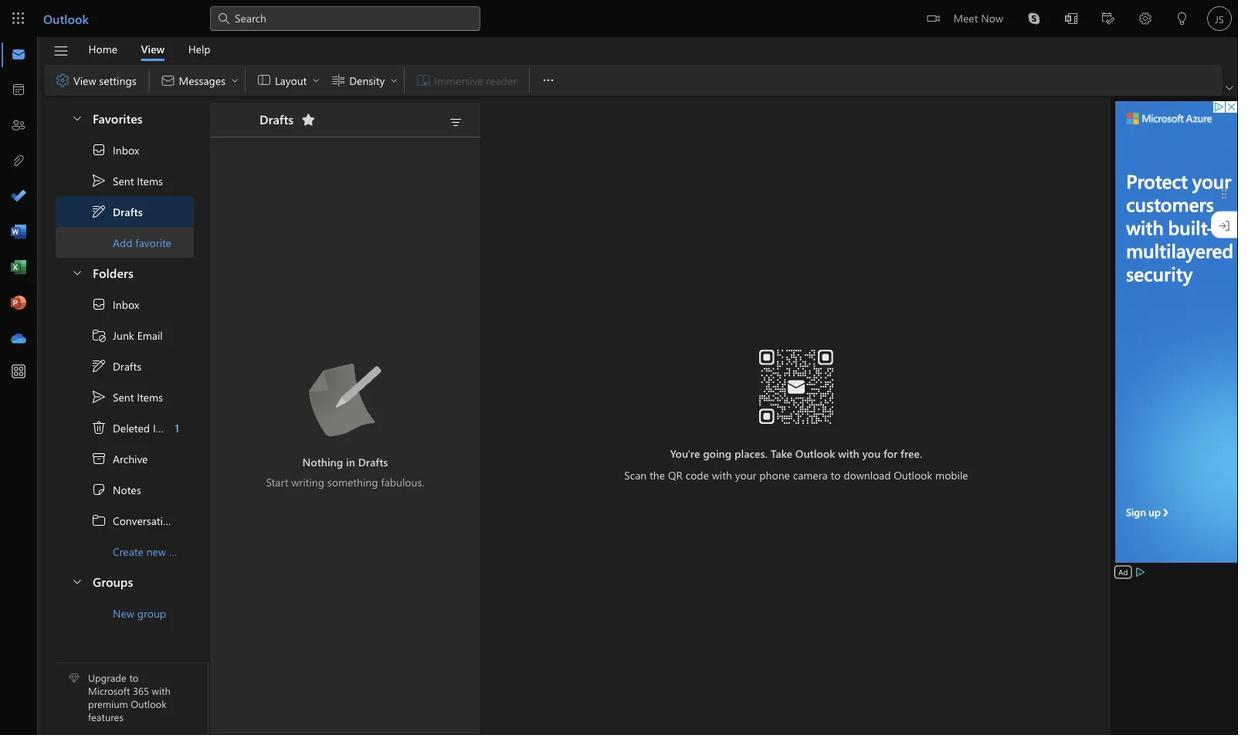 Task type: vqa. For each thing, say whether or not it's contained in the screenshot.
topmost Items
yes



Task type: describe. For each thing, give the bounding box(es) containing it.
 button
[[1053, 0, 1090, 39]]

create new folder tree item
[[56, 536, 197, 567]]

going
[[703, 446, 732, 460]]

 archive
[[91, 451, 148, 467]]

 sent items for 1st  tree item
[[91, 173, 163, 188]]

 tree item
[[56, 505, 213, 536]]


[[91, 513, 107, 528]]

 inside groups "tree item"
[[71, 575, 83, 587]]

upgrade
[[88, 671, 127, 685]]

 tree item for 
[[56, 134, 194, 165]]

 inside  density 
[[389, 76, 399, 85]]


[[55, 73, 70, 88]]

mobile
[[935, 468, 968, 482]]

set your advertising preferences image
[[1134, 566, 1146, 579]]

outlook link
[[43, 0, 89, 37]]

add
[[113, 235, 132, 250]]

 notes
[[91, 482, 141, 497]]

to inside upgrade to microsoft 365 with premium outlook features
[[129, 671, 138, 685]]

 button for groups
[[63, 567, 90, 596]]

 messages 
[[160, 73, 239, 88]]

notes
[[113, 483, 141, 497]]

folder
[[169, 544, 197, 559]]

you
[[862, 446, 881, 460]]

add favorite
[[113, 235, 171, 250]]


[[91, 420, 107, 436]]

ad
[[1118, 567, 1128, 577]]

 junk email
[[91, 327, 163, 343]]

to inside you're going places. take outlook with you for free. scan the qr code with your phone camera to download outlook mobile
[[831, 468, 841, 482]]


[[1028, 12, 1040, 25]]

excel image
[[11, 260, 26, 276]]

 tree item for 
[[56, 289, 194, 320]]

premium
[[88, 697, 128, 711]]

outlook inside banner
[[43, 10, 89, 27]]

 inside  layout 
[[312, 76, 321, 85]]

messages
[[179, 73, 226, 87]]

nothing in drafts start writing something fabulous.
[[266, 455, 424, 489]]

2  from the top
[[91, 389, 107, 405]]

 inbox for 
[[91, 297, 139, 312]]

settings
[[99, 73, 136, 87]]

drafts inside nothing in drafts start writing something fabulous.
[[358, 455, 388, 469]]

features
[[88, 710, 124, 724]]

 tree item inside tree
[[56, 351, 194, 382]]

sent inside tree
[[113, 390, 134, 404]]


[[1226, 84, 1234, 92]]

history
[[178, 513, 213, 528]]

 tree item
[[56, 412, 194, 443]]

places.
[[735, 446, 768, 460]]


[[1102, 12, 1115, 25]]

groups tree item
[[56, 567, 194, 598]]

folders
[[93, 264, 133, 281]]

1  tree item from the top
[[56, 165, 194, 196]]

new
[[146, 544, 166, 559]]

1 vertical spatial with
[[712, 468, 732, 482]]

 button
[[1223, 80, 1237, 96]]

outlook up camera
[[795, 446, 835, 460]]

inbox for 
[[113, 143, 139, 157]]

start
[[266, 475, 288, 489]]


[[541, 73, 556, 88]]

 sent items for first  tree item from the bottom of the page
[[91, 389, 163, 405]]

favorites tree
[[56, 97, 194, 258]]

group
[[137, 606, 166, 620]]

with inside upgrade to microsoft 365 with premium outlook features
[[152, 684, 171, 698]]

email
[[137, 328, 163, 342]]

onedrive image
[[11, 331, 26, 347]]


[[91, 482, 107, 497]]

in
[[346, 455, 355, 469]]


[[91, 327, 107, 343]]

Search field
[[233, 10, 471, 26]]

download
[[844, 468, 891, 482]]

 drafts inside favorites "tree"
[[91, 204, 143, 219]]

js image
[[1207, 6, 1232, 31]]

 density 
[[331, 73, 399, 88]]

tab list containing home
[[76, 37, 222, 61]]

archive
[[113, 452, 148, 466]]

view button
[[129, 37, 176, 61]]

microsoft
[[88, 684, 130, 698]]

 button
[[1016, 0, 1053, 37]]

application containing outlook
[[0, 0, 1238, 735]]

items for first  tree item from the bottom of the page
[[137, 390, 163, 404]]

mail image
[[11, 47, 26, 63]]

 inbox for 
[[91, 142, 139, 158]]

0 vertical spatial with
[[838, 446, 859, 460]]

1
[[175, 421, 179, 435]]


[[216, 11, 232, 26]]

calendar image
[[11, 83, 26, 98]]

drafts 
[[260, 111, 316, 127]]

density
[[349, 73, 385, 87]]

 button
[[46, 38, 76, 64]]

 layout 
[[256, 73, 321, 88]]

favorites
[[93, 109, 143, 126]]

nothing
[[302, 455, 343, 469]]

fabulous.
[[381, 475, 424, 489]]

deleted
[[113, 421, 150, 435]]

 button for favorites
[[63, 104, 90, 132]]


[[53, 43, 69, 59]]

outlook banner
[[0, 0, 1238, 39]]

new group tree item
[[56, 598, 194, 629]]

2  tree item from the top
[[56, 382, 194, 412]]

home
[[88, 42, 117, 56]]



Task type: locate. For each thing, give the bounding box(es) containing it.
take
[[771, 446, 792, 460]]

premium features image
[[69, 673, 80, 684]]

inbox
[[113, 143, 139, 157], [113, 297, 139, 311]]

sent
[[113, 174, 134, 188], [113, 390, 134, 404]]

 left favorites
[[71, 112, 83, 124]]

1 vertical spatial  tree item
[[56, 382, 194, 412]]

2  tree item from the top
[[56, 351, 194, 382]]


[[160, 73, 176, 88]]

drafts inside favorites "tree"
[[113, 204, 143, 219]]

items for 1st  tree item
[[137, 174, 163, 188]]

 tree item
[[56, 165, 194, 196], [56, 382, 194, 412]]

2 vertical spatial items
[[153, 421, 179, 435]]

drafts left  button
[[260, 111, 294, 127]]

1 vertical spatial inbox
[[113, 297, 139, 311]]

 drafts inside tree
[[91, 358, 141, 374]]

 button inside folders tree item
[[63, 258, 90, 287]]

drafts up add favorite tree item
[[113, 204, 143, 219]]


[[301, 112, 316, 127]]

with right 365
[[152, 684, 171, 698]]

 button
[[296, 107, 321, 132]]

camera
[[793, 468, 828, 482]]

2 vertical spatial with
[[152, 684, 171, 698]]

more apps image
[[11, 365, 26, 380]]

 button down ''
[[63, 104, 90, 132]]

2  button from the top
[[63, 258, 90, 287]]

 inbox inside tree
[[91, 297, 139, 312]]

drafts heading
[[239, 103, 321, 137]]

 tree item
[[56, 196, 194, 227], [56, 351, 194, 382]]


[[1176, 12, 1189, 25]]

1 inbox from the top
[[113, 143, 139, 157]]

with down going
[[712, 468, 732, 482]]

 button for folders
[[63, 258, 90, 287]]

 deleted items 1
[[91, 420, 179, 436]]

the
[[650, 468, 665, 482]]

something
[[327, 475, 378, 489]]

items up  deleted items 1 at the left bottom of the page
[[137, 390, 163, 404]]

groups
[[93, 573, 133, 590]]

outlook up  button at the left of the page
[[43, 10, 89, 27]]

view inside view button
[[141, 42, 165, 56]]

 inside the  messages 
[[230, 76, 239, 85]]

you're going places. take outlook with you for free. scan the qr code with your phone camera to download outlook mobile
[[624, 446, 968, 482]]

1  from the top
[[91, 142, 107, 158]]

0 vertical spatial  sent items
[[91, 173, 163, 188]]

free.
[[901, 446, 922, 460]]

 tree item up deleted
[[56, 382, 194, 412]]

 button
[[63, 104, 90, 132], [63, 258, 90, 287], [63, 567, 90, 596]]

1 vertical spatial view
[[73, 73, 96, 87]]

0 vertical spatial view
[[141, 42, 165, 56]]

word image
[[11, 225, 26, 240]]

phone
[[759, 468, 790, 482]]

message list section
[[210, 99, 480, 735]]

1  tree item from the top
[[56, 134, 194, 165]]


[[230, 76, 239, 85], [312, 76, 321, 85], [389, 76, 399, 85], [71, 112, 83, 124], [71, 266, 83, 278], [71, 575, 83, 587]]

 view settings
[[55, 73, 136, 88]]

 left 
[[230, 76, 239, 85]]

inbox inside tree
[[113, 297, 139, 311]]

 inside tree
[[91, 358, 107, 374]]

2  sent items from the top
[[91, 389, 163, 405]]

your
[[735, 468, 757, 482]]

0 vertical spatial inbox
[[113, 143, 139, 157]]

items right deleted
[[153, 421, 179, 435]]

 inside favorites "tree"
[[91, 142, 107, 158]]

 left "folders"
[[71, 266, 83, 278]]

outlook inside upgrade to microsoft 365 with premium outlook features
[[131, 697, 167, 711]]

 button inside favorites tree item
[[63, 104, 90, 132]]

1  drafts from the top
[[91, 204, 143, 219]]

 inside favorites tree item
[[71, 112, 83, 124]]

 button
[[533, 65, 564, 96]]

 sent items
[[91, 173, 163, 188], [91, 389, 163, 405]]

 tree item down favorites
[[56, 134, 194, 165]]

 inbox
[[91, 142, 139, 158], [91, 297, 139, 312]]

favorites tree item
[[56, 104, 194, 134]]

2  from the top
[[91, 358, 107, 374]]

1 vertical spatial items
[[137, 390, 163, 404]]

folders tree item
[[56, 258, 194, 289]]

0 vertical spatial  tree item
[[56, 196, 194, 227]]

2  inbox from the top
[[91, 297, 139, 312]]

 tree item
[[56, 474, 194, 505]]

 tree item
[[56, 320, 194, 351]]

create
[[113, 544, 143, 559]]

0 vertical spatial  inbox
[[91, 142, 139, 158]]

upgrade to microsoft 365 with premium outlook features
[[88, 671, 171, 724]]

0 horizontal spatial with
[[152, 684, 171, 698]]

inbox up  junk email
[[113, 297, 139, 311]]

365
[[133, 684, 149, 698]]

1 vertical spatial  drafts
[[91, 358, 141, 374]]

1  from the top
[[91, 173, 107, 188]]

junk
[[113, 328, 134, 342]]

2 vertical spatial  button
[[63, 567, 90, 596]]

conversation
[[113, 513, 175, 528]]

1 vertical spatial  button
[[63, 258, 90, 287]]

2 sent from the top
[[113, 390, 134, 404]]

1 vertical spatial  sent items
[[91, 389, 163, 405]]

 up the 
[[91, 297, 107, 312]]

1 horizontal spatial view
[[141, 42, 165, 56]]

1 vertical spatial 
[[91, 297, 107, 312]]

sent up add
[[113, 174, 134, 188]]

1 sent from the top
[[113, 174, 134, 188]]

1 vertical spatial  inbox
[[91, 297, 139, 312]]

layout
[[275, 73, 307, 87]]

drafts
[[260, 111, 294, 127], [113, 204, 143, 219], [113, 359, 141, 373], [358, 455, 388, 469]]

to right camera
[[831, 468, 841, 482]]

new group
[[113, 606, 166, 620]]

 tree item down favorites tree item
[[56, 165, 194, 196]]

1  from the top
[[91, 204, 107, 219]]

0 vertical spatial  drafts
[[91, 204, 143, 219]]

you're
[[670, 446, 700, 460]]

view
[[141, 42, 165, 56], [73, 73, 96, 87]]

0 vertical spatial to
[[831, 468, 841, 482]]

0 vertical spatial 
[[91, 204, 107, 219]]

0 horizontal spatial to
[[129, 671, 138, 685]]

new
[[113, 606, 134, 620]]

1  button from the top
[[63, 104, 90, 132]]

0 vertical spatial sent
[[113, 174, 134, 188]]

view up 
[[141, 42, 165, 56]]

items inside  deleted items 1
[[153, 421, 179, 435]]

 up 
[[91, 389, 107, 405]]

scan
[[624, 468, 647, 482]]

tree containing 
[[56, 289, 213, 567]]

 drafts down junk
[[91, 358, 141, 374]]

2 inbox from the top
[[113, 297, 139, 311]]

items inside favorites "tree"
[[137, 174, 163, 188]]

0 vertical spatial  button
[[63, 104, 90, 132]]

2  drafts from the top
[[91, 358, 141, 374]]

drafts right the in
[[358, 455, 388, 469]]

drafts inside drafts 
[[260, 111, 294, 127]]

 left 
[[312, 76, 321, 85]]

favorite
[[135, 235, 171, 250]]

 tree item up add
[[56, 196, 194, 227]]

code
[[686, 468, 709, 482]]

people image
[[11, 118, 26, 134]]

 left groups
[[71, 575, 83, 587]]

application
[[0, 0, 1238, 735]]

 search field
[[210, 0, 480, 35]]

0 vertical spatial  tree item
[[56, 165, 194, 196]]

inbox inside favorites "tree"
[[113, 143, 139, 157]]

 conversation history
[[91, 513, 213, 528]]

0 vertical spatial 
[[91, 173, 107, 188]]

1  tree item from the top
[[56, 196, 194, 227]]

with
[[838, 446, 859, 460], [712, 468, 732, 482], [152, 684, 171, 698]]

with left "you"
[[838, 446, 859, 460]]

 sent items inside favorites "tree"
[[91, 173, 163, 188]]

1  sent items from the top
[[91, 173, 163, 188]]

now
[[981, 10, 1003, 25]]

 down the 
[[91, 358, 107, 374]]

for
[[884, 446, 898, 460]]

1 vertical spatial  tree item
[[56, 289, 194, 320]]

 drafts up add
[[91, 204, 143, 219]]


[[331, 73, 346, 88]]

2  tree item from the top
[[56, 289, 194, 320]]

0 vertical spatial 
[[91, 142, 107, 158]]

 tree item down junk
[[56, 351, 194, 382]]

 down favorites
[[91, 142, 107, 158]]

view right ''
[[73, 73, 96, 87]]

 for 
[[91, 142, 107, 158]]

left-rail-appbar navigation
[[3, 37, 34, 357]]

outlook down free.
[[894, 468, 932, 482]]

files image
[[11, 154, 26, 169]]


[[448, 115, 463, 131]]

0 vertical spatial items
[[137, 174, 163, 188]]

sent up the  tree item
[[113, 390, 134, 404]]

 inside favorites "tree"
[[91, 204, 107, 219]]

1  inbox from the top
[[91, 142, 139, 158]]

 up add favorite tree item
[[91, 204, 107, 219]]

3  button from the top
[[63, 567, 90, 596]]

inbox for 
[[113, 297, 139, 311]]

 inbox down favorites
[[91, 142, 139, 158]]

 tree item up junk
[[56, 289, 194, 320]]

 button left "folders"
[[63, 258, 90, 287]]

1 vertical spatial to
[[129, 671, 138, 685]]

1 vertical spatial sent
[[113, 390, 134, 404]]


[[927, 12, 940, 25]]

1 vertical spatial  tree item
[[56, 351, 194, 382]]


[[91, 204, 107, 219], [91, 358, 107, 374]]

 inside favorites "tree"
[[91, 173, 107, 188]]

to
[[831, 468, 841, 482], [129, 671, 138, 685]]

view inside  view settings
[[73, 73, 96, 87]]

 inbox up junk
[[91, 297, 139, 312]]

add favorite tree item
[[56, 227, 194, 258]]


[[1065, 12, 1077, 25]]

 tree item
[[56, 443, 194, 474]]

 button
[[443, 111, 468, 133]]

1 vertical spatial 
[[91, 358, 107, 374]]

2 horizontal spatial with
[[838, 446, 859, 460]]

 tree item
[[56, 134, 194, 165], [56, 289, 194, 320]]

drafts down  junk email
[[113, 359, 141, 373]]


[[1139, 12, 1152, 25]]

1 horizontal spatial with
[[712, 468, 732, 482]]

0 vertical spatial  tree item
[[56, 134, 194, 165]]

create new folder
[[113, 544, 197, 559]]

 button
[[1090, 0, 1127, 39]]

 right density
[[389, 76, 399, 85]]

home button
[[77, 37, 129, 61]]

sent inside favorites "tree"
[[113, 174, 134, 188]]

items up favorite
[[137, 174, 163, 188]]

tree
[[56, 289, 213, 567]]

to do image
[[11, 189, 26, 205]]

 button left groups
[[63, 567, 90, 596]]

powerpoint image
[[11, 296, 26, 311]]

 button
[[1127, 0, 1164, 39]]

 inside folders tree item
[[71, 266, 83, 278]]

 inbox inside favorites "tree"
[[91, 142, 139, 158]]

1 horizontal spatial to
[[831, 468, 841, 482]]

2  from the top
[[91, 297, 107, 312]]

 button inside groups "tree item"
[[63, 567, 90, 596]]


[[256, 73, 272, 88]]

inbox down favorites tree item
[[113, 143, 139, 157]]

meet now
[[953, 10, 1003, 25]]

 down favorites
[[91, 173, 107, 188]]

to right upgrade
[[129, 671, 138, 685]]

 drafts
[[91, 204, 143, 219], [91, 358, 141, 374]]

help
[[188, 42, 210, 56]]

help button
[[177, 37, 222, 61]]

 sent items down favorites tree item
[[91, 173, 163, 188]]

1 vertical spatial 
[[91, 389, 107, 405]]

layout group
[[249, 65, 401, 93]]

 button
[[1164, 0, 1201, 39]]

qr
[[668, 468, 683, 482]]

 for 
[[91, 297, 107, 312]]

tab list
[[76, 37, 222, 61]]

0 horizontal spatial view
[[73, 73, 96, 87]]

 sent items up the  tree item
[[91, 389, 163, 405]]

meet
[[953, 10, 978, 25]]

outlook right premium
[[131, 697, 167, 711]]



